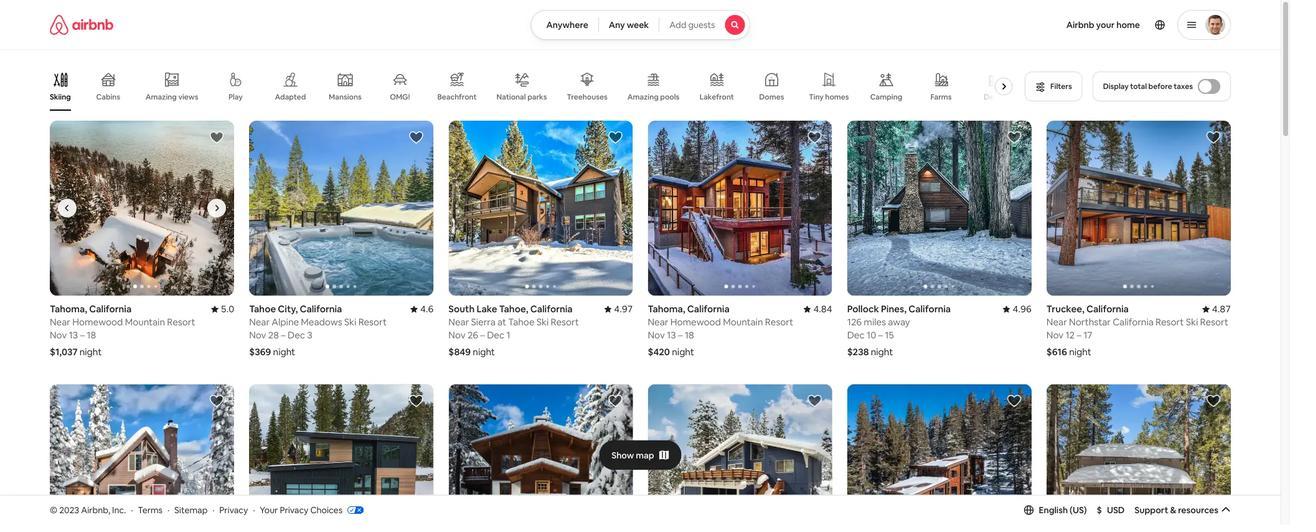 Task type: describe. For each thing, give the bounding box(es) containing it.
total
[[1130, 82, 1147, 91]]

near inside tahoe city, california near alpine meadows ski resort nov 28 – dec 3 $369 night
[[249, 316, 270, 328]]

$616
[[1047, 346, 1067, 358]]

tahoma, for tahoma, california near homewood mountain resort nov 13 – 18 $420 night
[[648, 303, 685, 315]]

none search field containing anywhere
[[531, 10, 750, 40]]

airbnb,
[[81, 505, 110, 516]]

any week
[[609, 19, 649, 31]]

– inside tahoe city, california near alpine meadows ski resort nov 28 – dec 3 $369 night
[[281, 329, 286, 341]]

truckee,
[[1047, 303, 1085, 315]]

(us)
[[1070, 505, 1087, 516]]

1 · from the left
[[131, 505, 133, 516]]

26
[[468, 329, 478, 341]]

lakefront
[[700, 92, 734, 102]]

night inside tahoe city, california near alpine meadows ski resort nov 28 – dec 3 $369 night
[[273, 346, 295, 358]]

nov inside truckee, california near northstar california resort ski resort nov 12 – 17 $616 night
[[1047, 329, 1064, 341]]

4.96
[[1013, 303, 1032, 315]]

4.6
[[420, 303, 434, 315]]

add to wishlist: olympic valley, california image
[[409, 394, 424, 409]]

add guests button
[[659, 10, 750, 40]]

amazing pools
[[627, 92, 680, 102]]

treehouses
[[567, 92, 608, 102]]

near for tahoma, california near homewood mountain resort nov 13 – 18 $420 night
[[648, 316, 668, 328]]

play
[[229, 92, 243, 102]]

2023
[[59, 505, 79, 516]]

national parks
[[497, 92, 547, 102]]

add to wishlist: south lake tahoe, california image
[[209, 394, 224, 409]]

4.87 out of 5 average rating image
[[1202, 303, 1231, 315]]

week
[[627, 19, 649, 31]]

5 resort from the left
[[1156, 316, 1184, 328]]

city,
[[278, 303, 298, 315]]

pines,
[[881, 303, 907, 315]]

resort inside tahoma, california near homewood mountain resort nov 13 – 18 $1,037 night
[[167, 316, 195, 328]]

alpine
[[272, 316, 299, 328]]

pollock pines, california 126 miles away dec 10 – 15 $238 night
[[847, 303, 951, 358]]

dec inside tahoe city, california near alpine meadows ski resort nov 28 – dec 3 $369 night
[[288, 329, 305, 341]]

airbnb your home link
[[1059, 12, 1148, 38]]

lake
[[477, 303, 497, 315]]

your privacy choices link
[[260, 505, 364, 517]]

filters button
[[1025, 72, 1083, 102]]

&
[[1170, 505, 1176, 516]]

filters
[[1051, 82, 1072, 91]]

terms
[[138, 505, 163, 516]]

design
[[984, 92, 1008, 102]]

night inside pollock pines, california 126 miles away dec 10 – 15 $238 night
[[871, 346, 893, 358]]

beachfront
[[437, 92, 477, 102]]

add to wishlist: kirkwood, california image
[[1007, 394, 1022, 409]]

4.96 out of 5 average rating image
[[1003, 303, 1032, 315]]

add to wishlist: pollock pines, california image
[[1007, 130, 1022, 145]]

parks
[[528, 92, 547, 102]]

homewood for $420
[[670, 316, 721, 328]]

tahoma, for tahoma, california near homewood mountain resort nov 13 – 18 $1,037 night
[[50, 303, 87, 315]]

nov inside south lake tahoe, california near sierra at tahoe ski resort nov 26 – dec 1 $849 night
[[449, 329, 466, 341]]

display total before taxes
[[1103, 82, 1193, 91]]

4.84 out of 5 average rating image
[[804, 303, 832, 315]]

show map
[[612, 450, 654, 461]]

show map button
[[599, 441, 682, 471]]

mansions
[[329, 92, 362, 102]]

28
[[268, 329, 279, 341]]

pollock
[[847, 303, 879, 315]]

show
[[612, 450, 634, 461]]

tahoma, california near homewood mountain resort nov 13 – 18 $420 night
[[648, 303, 793, 358]]

california inside south lake tahoe, california near sierra at tahoe ski resort nov 26 – dec 1 $849 night
[[530, 303, 573, 315]]

5.0 out of 5 average rating image
[[211, 303, 234, 315]]

inc.
[[112, 505, 126, 516]]

add to wishlist: tahoma, california image
[[807, 130, 822, 145]]

13 for $1,037
[[69, 329, 78, 341]]

10
[[867, 329, 876, 341]]

tiny homes
[[809, 92, 849, 102]]

tahoe city, california near alpine meadows ski resort nov 28 – dec 3 $369 night
[[249, 303, 387, 358]]

tahoe inside tahoe city, california near alpine meadows ski resort nov 28 – dec 3 $369 night
[[249, 303, 276, 315]]

3
[[307, 329, 312, 341]]

add to wishlist: south lake tahoe, california image
[[608, 130, 623, 145]]

home
[[1117, 19, 1140, 31]]

mountain for tahoma, california near homewood mountain resort nov 13 – 18 $420 night
[[723, 316, 763, 328]]

any week button
[[598, 10, 660, 40]]

1
[[507, 329, 510, 341]]

$849
[[449, 346, 471, 358]]

1 privacy from the left
[[219, 505, 248, 516]]

national
[[497, 92, 526, 102]]

support & resources
[[1135, 505, 1219, 516]]

18 for $1,037
[[87, 329, 96, 341]]

usd
[[1107, 505, 1125, 516]]

amazing for amazing views
[[146, 92, 177, 102]]

night inside tahoma, california near homewood mountain resort nov 13 – 18 $1,037 night
[[80, 346, 102, 358]]

nov inside tahoma, california near homewood mountain resort nov 13 – 18 $1,037 night
[[50, 329, 67, 341]]

4.6 out of 5 average rating image
[[410, 303, 434, 315]]

night inside truckee, california near northstar california resort ski resort nov 12 – 17 $616 night
[[1069, 346, 1091, 358]]

privacy link
[[219, 505, 248, 516]]

add to wishlist: tahoe city, california image
[[409, 130, 424, 145]]

126
[[847, 316, 862, 328]]



Task type: locate. For each thing, give the bounding box(es) containing it.
dec left 1
[[487, 329, 504, 341]]

1 horizontal spatial tahoma,
[[648, 303, 685, 315]]

0 horizontal spatial ski
[[344, 316, 356, 328]]

views
[[178, 92, 198, 102]]

nov up $1,037
[[50, 329, 67, 341]]

13 up $420
[[667, 329, 676, 341]]

near inside tahoma, california near homewood mountain resort nov 13 – 18 $1,037 night
[[50, 316, 70, 328]]

5 night from the left
[[473, 346, 495, 358]]

night down the 15
[[871, 346, 893, 358]]

2 · from the left
[[167, 505, 170, 516]]

1 mountain from the left
[[125, 316, 165, 328]]

california inside tahoma, california near homewood mountain resort nov 13 – 18 $1,037 night
[[89, 303, 132, 315]]

0 horizontal spatial dec
[[288, 329, 305, 341]]

©
[[50, 505, 57, 516]]

meadows
[[301, 316, 342, 328]]

english (us)
[[1039, 505, 1087, 516]]

guests
[[688, 19, 715, 31]]

nov left 26
[[449, 329, 466, 341]]

2 dec from the left
[[847, 329, 865, 341]]

13 for $420
[[667, 329, 676, 341]]

sierra
[[471, 316, 496, 328]]

3 nov from the left
[[648, 329, 665, 341]]

south
[[449, 303, 475, 315]]

airbnb
[[1066, 19, 1094, 31]]

2 – from the left
[[281, 329, 286, 341]]

truckee, california near northstar california resort ski resort nov 12 – 17 $616 night
[[1047, 303, 1229, 358]]

homewood inside tahoma, california near homewood mountain resort nov 13 – 18 $1,037 night
[[72, 316, 123, 328]]

tahoe,
[[499, 303, 528, 315]]

3 dec from the left
[[487, 329, 504, 341]]

tahoma, up $1,037
[[50, 303, 87, 315]]

support
[[1135, 505, 1168, 516]]

1 – from the left
[[80, 329, 85, 341]]

13 inside tahoma, california near homewood mountain resort nov 13 – 18 $1,037 night
[[69, 329, 78, 341]]

night right $420
[[672, 346, 694, 358]]

2 horizontal spatial dec
[[847, 329, 865, 341]]

farms
[[931, 92, 952, 102]]

privacy right your
[[280, 505, 308, 516]]

18 for $420
[[685, 329, 694, 341]]

– inside the "tahoma, california near homewood mountain resort nov 13 – 18 $420 night"
[[678, 329, 683, 341]]

4.87
[[1212, 303, 1231, 315]]

english (us) button
[[1024, 505, 1087, 516]]

nov inside the "tahoma, california near homewood mountain resort nov 13 – 18 $420 night"
[[648, 329, 665, 341]]

tahoma, california near homewood mountain resort nov 13 – 18 $1,037 night
[[50, 303, 195, 358]]

1 horizontal spatial privacy
[[280, 505, 308, 516]]

near inside south lake tahoe, california near sierra at tahoe ski resort nov 26 – dec 1 $849 night
[[449, 316, 469, 328]]

6 – from the left
[[1077, 329, 1082, 341]]

amazing
[[146, 92, 177, 102], [627, 92, 659, 102]]

– inside tahoma, california near homewood mountain resort nov 13 – 18 $1,037 night
[[80, 329, 85, 341]]

amazing views
[[146, 92, 198, 102]]

6 resort from the left
[[1200, 316, 1229, 328]]

0 horizontal spatial homewood
[[72, 316, 123, 328]]

2 night from the left
[[273, 346, 295, 358]]

nov inside tahoe city, california near alpine meadows ski resort nov 28 – dec 3 $369 night
[[249, 329, 266, 341]]

near for tahoma, california near homewood mountain resort nov 13 – 18 $1,037 night
[[50, 316, 70, 328]]

display
[[1103, 82, 1129, 91]]

california inside the "tahoma, california near homewood mountain resort nov 13 – 18 $420 night"
[[687, 303, 730, 315]]

1 vertical spatial tahoe
[[508, 316, 535, 328]]

group
[[50, 62, 1018, 111], [0, 121, 234, 296], [249, 121, 434, 296], [449, 121, 633, 296], [648, 121, 832, 296], [847, 121, 1032, 296], [1047, 121, 1231, 296], [50, 384, 234, 526], [249, 384, 434, 526], [449, 384, 633, 526], [648, 384, 832, 526], [847, 384, 1032, 526], [1047, 384, 1231, 526]]

away
[[888, 316, 910, 328]]

night right $1,037
[[80, 346, 102, 358]]

nov left 28
[[249, 329, 266, 341]]

anywhere
[[546, 19, 588, 31]]

miles
[[864, 316, 886, 328]]

add
[[670, 19, 686, 31]]

2 tahoma, from the left
[[648, 303, 685, 315]]

· right inc.
[[131, 505, 133, 516]]

domes
[[759, 92, 784, 102]]

dec down 126
[[847, 329, 865, 341]]

0 horizontal spatial privacy
[[219, 505, 248, 516]]

at
[[498, 316, 506, 328]]

california inside tahoe city, california near alpine meadows ski resort nov 28 – dec 3 $369 night
[[300, 303, 342, 315]]

4.97
[[614, 303, 633, 315]]

south lake tahoe, california near sierra at tahoe ski resort nov 26 – dec 1 $849 night
[[449, 303, 579, 358]]

· right terms link
[[167, 505, 170, 516]]

0 vertical spatial tahoe
[[249, 303, 276, 315]]

omg!
[[390, 92, 410, 102]]

1 homewood from the left
[[72, 316, 123, 328]]

tahoma, inside tahoma, california near homewood mountain resort nov 13 – 18 $1,037 night
[[50, 303, 87, 315]]

your
[[1096, 19, 1115, 31]]

sitemap link
[[174, 505, 208, 516]]

1 13 from the left
[[69, 329, 78, 341]]

homewood for $1,037
[[72, 316, 123, 328]]

© 2023 airbnb, inc. ·
[[50, 505, 133, 516]]

ski inside tahoe city, california near alpine meadows ski resort nov 28 – dec 3 $369 night
[[344, 316, 356, 328]]

ski inside truckee, california near northstar california resort ski resort nov 12 – 17 $616 night
[[1186, 316, 1198, 328]]

1 horizontal spatial 13
[[667, 329, 676, 341]]

· left privacy link
[[212, 505, 215, 516]]

night
[[80, 346, 102, 358], [273, 346, 295, 358], [672, 346, 694, 358], [871, 346, 893, 358], [473, 346, 495, 358], [1069, 346, 1091, 358]]

display total before taxes button
[[1093, 72, 1231, 102]]

dec inside pollock pines, california 126 miles away dec 10 – 15 $238 night
[[847, 329, 865, 341]]

near up $1,037
[[50, 316, 70, 328]]

2 ski from the left
[[537, 316, 549, 328]]

1 tahoma, from the left
[[50, 303, 87, 315]]

group containing amazing views
[[50, 62, 1018, 111]]

2 near from the left
[[249, 316, 270, 328]]

homes
[[825, 92, 849, 102]]

tiny
[[809, 92, 824, 102]]

2 resort from the left
[[358, 316, 387, 328]]

tahoe
[[249, 303, 276, 315], [508, 316, 535, 328]]

mountain
[[125, 316, 165, 328], [723, 316, 763, 328]]

0 horizontal spatial 13
[[69, 329, 78, 341]]

near down south
[[449, 316, 469, 328]]

3 near from the left
[[648, 316, 668, 328]]

cabins
[[96, 92, 120, 102]]

english
[[1039, 505, 1068, 516]]

3 – from the left
[[678, 329, 683, 341]]

add to wishlist: tahoe vista, california image
[[807, 394, 822, 409]]

1 resort from the left
[[167, 316, 195, 328]]

dec inside south lake tahoe, california near sierra at tahoe ski resort nov 26 – dec 1 $849 night
[[487, 329, 504, 341]]

4.97 out of 5 average rating image
[[604, 303, 633, 315]]

add to wishlist: camp connell, california image
[[1206, 394, 1221, 409]]

tahoe inside south lake tahoe, california near sierra at tahoe ski resort nov 26 – dec 1 $849 night
[[508, 316, 535, 328]]

5 nov from the left
[[1047, 329, 1064, 341]]

3 night from the left
[[672, 346, 694, 358]]

near inside the "tahoma, california near homewood mountain resort nov 13 – 18 $420 night"
[[648, 316, 668, 328]]

– inside south lake tahoe, california near sierra at tahoe ski resort nov 26 – dec 1 $849 night
[[480, 329, 485, 341]]

· left your
[[253, 505, 255, 516]]

1 dec from the left
[[288, 329, 305, 341]]

resort inside south lake tahoe, california near sierra at tahoe ski resort nov 26 – dec 1 $849 night
[[551, 316, 579, 328]]

18 inside tahoma, california near homewood mountain resort nov 13 – 18 $1,037 night
[[87, 329, 96, 341]]

13 inside the "tahoma, california near homewood mountain resort nov 13 – 18 $420 night"
[[667, 329, 676, 341]]

13 up $1,037
[[69, 329, 78, 341]]

night down 28
[[273, 346, 295, 358]]

your privacy choices
[[260, 505, 343, 516]]

night down 17
[[1069, 346, 1091, 358]]

$1,037
[[50, 346, 78, 358]]

$369
[[249, 346, 271, 358]]

tahoma,
[[50, 303, 87, 315], [648, 303, 685, 315]]

0 horizontal spatial tahoe
[[249, 303, 276, 315]]

4 resort from the left
[[551, 316, 579, 328]]

1 18 from the left
[[87, 329, 96, 341]]

2 mountain from the left
[[723, 316, 763, 328]]

add to wishlist: incline village, nevada image
[[608, 394, 623, 409]]

3 · from the left
[[212, 505, 215, 516]]

2 18 from the left
[[685, 329, 694, 341]]

4 – from the left
[[878, 329, 883, 341]]

–
[[80, 329, 85, 341], [281, 329, 286, 341], [678, 329, 683, 341], [878, 329, 883, 341], [480, 329, 485, 341], [1077, 329, 1082, 341]]

ski for california
[[344, 316, 356, 328]]

homewood
[[72, 316, 123, 328], [670, 316, 721, 328]]

profile element
[[765, 0, 1231, 50]]

near up $420
[[648, 316, 668, 328]]

0 horizontal spatial tahoma,
[[50, 303, 87, 315]]

before
[[1149, 82, 1172, 91]]

skiing
[[50, 92, 71, 102]]

3 ski from the left
[[1186, 316, 1198, 328]]

1 horizontal spatial 18
[[685, 329, 694, 341]]

mountain inside tahoma, california near homewood mountain resort nov 13 – 18 $1,037 night
[[125, 316, 165, 328]]

– inside pollock pines, california 126 miles away dec 10 – 15 $238 night
[[878, 329, 883, 341]]

amazing left views
[[146, 92, 177, 102]]

1 horizontal spatial mountain
[[723, 316, 763, 328]]

3 resort from the left
[[765, 316, 793, 328]]

17
[[1084, 329, 1093, 341]]

$ usd
[[1097, 505, 1125, 516]]

None search field
[[531, 10, 750, 40]]

anywhere button
[[531, 10, 599, 40]]

2 nov from the left
[[249, 329, 266, 341]]

dec left 3
[[288, 329, 305, 341]]

privacy left your
[[219, 505, 248, 516]]

night inside the "tahoma, california near homewood mountain resort nov 13 – 18 $420 night"
[[672, 346, 694, 358]]

northstar
[[1069, 316, 1111, 328]]

resources
[[1178, 505, 1219, 516]]

map
[[636, 450, 654, 461]]

0 horizontal spatial mountain
[[125, 316, 165, 328]]

mountain for tahoma, california near homewood mountain resort nov 13 – 18 $1,037 night
[[125, 316, 165, 328]]

add guests
[[670, 19, 715, 31]]

1 near from the left
[[50, 316, 70, 328]]

tahoe down tahoe, in the left of the page
[[508, 316, 535, 328]]

adapted
[[275, 92, 306, 102]]

night inside south lake tahoe, california near sierra at tahoe ski resort nov 26 – dec 1 $849 night
[[473, 346, 495, 358]]

amazing for amazing pools
[[627, 92, 659, 102]]

mountain inside the "tahoma, california near homewood mountain resort nov 13 – 18 $420 night"
[[723, 316, 763, 328]]

0 horizontal spatial amazing
[[146, 92, 177, 102]]

1 horizontal spatial amazing
[[627, 92, 659, 102]]

california
[[89, 303, 132, 315], [300, 303, 342, 315], [687, 303, 730, 315], [909, 303, 951, 315], [530, 303, 573, 315], [1087, 303, 1129, 315], [1113, 316, 1154, 328]]

tahoe left city,
[[249, 303, 276, 315]]

2 horizontal spatial ski
[[1186, 316, 1198, 328]]

1 night from the left
[[80, 346, 102, 358]]

– inside truckee, california near northstar california resort ski resort nov 12 – 17 $616 night
[[1077, 329, 1082, 341]]

4 · from the left
[[253, 505, 255, 516]]

terms link
[[138, 505, 163, 516]]

near up 28
[[249, 316, 270, 328]]

2 homewood from the left
[[670, 316, 721, 328]]

4 near from the left
[[449, 316, 469, 328]]

homewood inside the "tahoma, california near homewood mountain resort nov 13 – 18 $420 night"
[[670, 316, 721, 328]]

any
[[609, 19, 625, 31]]

nov up $420
[[648, 329, 665, 341]]

6 night from the left
[[1069, 346, 1091, 358]]

resort inside the "tahoma, california near homewood mountain resort nov 13 – 18 $420 night"
[[765, 316, 793, 328]]

add to wishlist: truckee, california image
[[1206, 130, 1221, 145]]

4 night from the left
[[871, 346, 893, 358]]

california inside pollock pines, california 126 miles away dec 10 – 15 $238 night
[[909, 303, 951, 315]]

1 horizontal spatial tahoe
[[508, 316, 535, 328]]

resort inside tahoe city, california near alpine meadows ski resort nov 28 – dec 3 $369 night
[[358, 316, 387, 328]]

18 inside the "tahoma, california near homewood mountain resort nov 13 – 18 $420 night"
[[685, 329, 694, 341]]

2 privacy from the left
[[280, 505, 308, 516]]

add to wishlist: tahoma, california image
[[209, 130, 224, 145]]

12
[[1066, 329, 1075, 341]]

1 horizontal spatial ski
[[537, 316, 549, 328]]

1 ski from the left
[[344, 316, 356, 328]]

1 horizontal spatial dec
[[487, 329, 504, 341]]

support & resources button
[[1135, 505, 1231, 516]]

4 nov from the left
[[449, 329, 466, 341]]

near down truckee,
[[1047, 316, 1067, 328]]

near inside truckee, california near northstar california resort ski resort nov 12 – 17 $616 night
[[1047, 316, 1067, 328]]

5 – from the left
[[480, 329, 485, 341]]

nov left 12
[[1047, 329, 1064, 341]]

near for truckee, california near northstar california resort ski resort nov 12 – 17 $616 night
[[1047, 316, 1067, 328]]

5 near from the left
[[1047, 316, 1067, 328]]

resort
[[167, 316, 195, 328], [358, 316, 387, 328], [765, 316, 793, 328], [551, 316, 579, 328], [1156, 316, 1184, 328], [1200, 316, 1229, 328]]

5.0
[[221, 303, 234, 315]]

airbnb your home
[[1066, 19, 1140, 31]]

amazing left pools
[[627, 92, 659, 102]]

your
[[260, 505, 278, 516]]

ski for near
[[1186, 316, 1198, 328]]

18
[[87, 329, 96, 341], [685, 329, 694, 341]]

tahoma, right 4.97
[[648, 303, 685, 315]]

13
[[69, 329, 78, 341], [667, 329, 676, 341]]

15
[[885, 329, 894, 341]]

$420
[[648, 346, 670, 358]]

night down 26
[[473, 346, 495, 358]]

1 horizontal spatial homewood
[[670, 316, 721, 328]]

camping
[[870, 92, 902, 102]]

taxes
[[1174, 82, 1193, 91]]

2 13 from the left
[[667, 329, 676, 341]]

·
[[131, 505, 133, 516], [167, 505, 170, 516], [212, 505, 215, 516], [253, 505, 255, 516]]

ski
[[344, 316, 356, 328], [537, 316, 549, 328], [1186, 316, 1198, 328]]

0 horizontal spatial 18
[[87, 329, 96, 341]]

tahoma, inside the "tahoma, california near homewood mountain resort nov 13 – 18 $420 night"
[[648, 303, 685, 315]]

pools
[[660, 92, 680, 102]]

1 nov from the left
[[50, 329, 67, 341]]

ski inside south lake tahoe, california near sierra at tahoe ski resort nov 26 – dec 1 $849 night
[[537, 316, 549, 328]]



Task type: vqa. For each thing, say whether or not it's contained in the screenshot.


